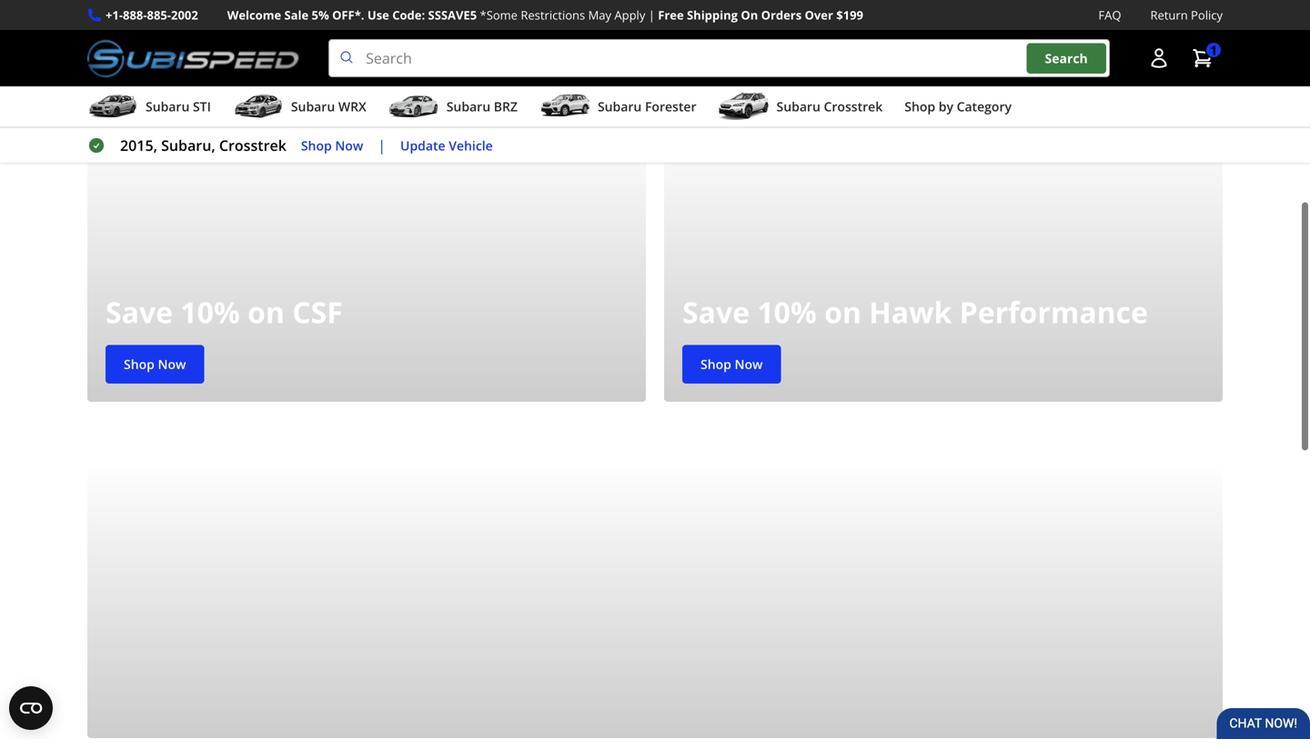 Task type: describe. For each thing, give the bounding box(es) containing it.
save now
[[124, 19, 184, 36]]

*some
[[480, 7, 518, 23]]

subaru for subaru forester
[[598, 98, 642, 115]]

off*.
[[332, 7, 365, 23]]

policy
[[1191, 7, 1223, 23]]

update
[[401, 137, 446, 154]]

shop now for save 10% on csf
[[124, 356, 186, 373]]

orders
[[761, 7, 802, 23]]

shop inside shop by category dropdown button
[[905, 98, 936, 115]]

button image
[[1149, 47, 1170, 69]]

faq link
[[1099, 5, 1122, 25]]

subaru,
[[161, 136, 215, 155]]

shop now link for save 10% on hawk performance
[[683, 345, 781, 384]]

forester
[[645, 98, 697, 115]]

search button
[[1027, 43, 1106, 74]]

subaru forester
[[598, 98, 697, 115]]

crosstrek inside dropdown button
[[824, 98, 883, 115]]

subaru sti
[[146, 98, 211, 115]]

subaru sti button
[[87, 90, 211, 127]]

a subaru forester thumbnail image image
[[540, 93, 591, 120]]

sssave5
[[428, 7, 477, 23]]

faq
[[1099, 7, 1122, 23]]

vehicle
[[449, 137, 493, 154]]

subaru wrx button
[[233, 90, 367, 127]]

use
[[368, 7, 389, 23]]

now for shop now link related to save 10% on csf
[[158, 356, 186, 373]]

restrictions
[[521, 7, 585, 23]]

10% for hawk
[[758, 292, 817, 332]]

brz
[[494, 98, 518, 115]]

return policy
[[1151, 7, 1223, 23]]

search
[[1045, 49, 1088, 67]]

1 vertical spatial crosstrek
[[219, 136, 287, 155]]

subaru for subaru brz
[[447, 98, 491, 115]]

on
[[741, 7, 758, 23]]

888-
[[123, 7, 147, 23]]

0 horizontal spatial |
[[378, 136, 386, 155]]

save 10% on csf
[[106, 292, 343, 332]]

by
[[939, 98, 954, 115]]

1
[[1210, 41, 1218, 59]]

save for save now
[[124, 19, 152, 36]]

shop now link for save 10% on csf
[[106, 345, 204, 384]]

open widget image
[[9, 687, 53, 731]]

+1-888-885-2002
[[106, 7, 198, 23]]



Task type: locate. For each thing, give the bounding box(es) containing it.
1 10% from the left
[[181, 292, 240, 332]]

1 horizontal spatial 10%
[[758, 292, 817, 332]]

subaru for subaru wrx
[[291, 98, 335, 115]]

|
[[649, 7, 655, 23], [378, 136, 386, 155]]

crosstrek
[[824, 98, 883, 115], [219, 136, 287, 155]]

0 horizontal spatial crosstrek
[[219, 136, 287, 155]]

885-
[[147, 7, 171, 23]]

2 horizontal spatial shop now link
[[683, 345, 781, 384]]

return policy link
[[1151, 5, 1223, 25]]

shop now for save 10% on hawk performance
[[701, 356, 763, 373]]

subaru left brz
[[447, 98, 491, 115]]

save
[[124, 19, 152, 36], [106, 292, 173, 332], [683, 292, 750, 332]]

2 10% from the left
[[758, 292, 817, 332]]

3 subaru from the left
[[447, 98, 491, 115]]

now for shop now link corresponding to save 10% on hawk performance
[[735, 356, 763, 373]]

1 horizontal spatial |
[[649, 7, 655, 23]]

1 horizontal spatial shop now
[[301, 137, 363, 154]]

on for csf
[[248, 292, 285, 332]]

subaru forester button
[[540, 90, 697, 127]]

subaru
[[146, 98, 190, 115], [291, 98, 335, 115], [447, 98, 491, 115], [598, 98, 642, 115], [777, 98, 821, 115]]

1 horizontal spatial on
[[825, 292, 862, 332]]

subaru right a subaru crosstrek thumbnail image
[[777, 98, 821, 115]]

hawk
[[869, 292, 952, 332]]

shop
[[905, 98, 936, 115], [301, 137, 332, 154], [124, 356, 155, 373], [701, 356, 732, 373]]

now
[[156, 19, 184, 36], [335, 137, 363, 154], [158, 356, 186, 373], [735, 356, 763, 373]]

2002
[[171, 7, 198, 23]]

1 vertical spatial |
[[378, 136, 386, 155]]

0 vertical spatial |
[[649, 7, 655, 23]]

2 subaru from the left
[[291, 98, 335, 115]]

subispeed logo image
[[87, 39, 300, 77]]

subaru wrx
[[291, 98, 367, 115]]

save for save 10% on hawk performance
[[683, 292, 750, 332]]

csf
[[292, 292, 343, 332]]

1 horizontal spatial crosstrek
[[824, 98, 883, 115]]

search input field
[[329, 39, 1110, 77]]

subaru brz button
[[388, 90, 518, 127]]

4 subaru from the left
[[598, 98, 642, 115]]

category
[[957, 98, 1012, 115]]

5 subaru from the left
[[777, 98, 821, 115]]

welcome
[[227, 7, 281, 23]]

on for hawk
[[825, 292, 862, 332]]

2015, subaru, crosstrek
[[120, 136, 287, 155]]

0 horizontal spatial 10%
[[181, 292, 240, 332]]

0 horizontal spatial shop now
[[124, 356, 186, 373]]

on
[[248, 292, 285, 332], [825, 292, 862, 332]]

now for shop now link to the middle
[[335, 137, 363, 154]]

may
[[588, 7, 612, 23]]

free
[[658, 7, 684, 23]]

1 button
[[1183, 40, 1223, 77]]

wrx
[[338, 98, 367, 115]]

subaru for subaru crosstrek
[[777, 98, 821, 115]]

a subaru brz thumbnail image image
[[388, 93, 439, 120]]

now for save now link at the left
[[156, 19, 184, 36]]

10%
[[181, 292, 240, 332], [758, 292, 817, 332]]

a subaru wrx thumbnail image image
[[233, 93, 284, 120]]

save now link
[[106, 9, 202, 47]]

over
[[805, 7, 834, 23]]

$199
[[837, 7, 864, 23]]

+1-
[[106, 7, 123, 23]]

subaru left wrx
[[291, 98, 335, 115]]

update vehicle button
[[401, 135, 493, 156]]

code:
[[392, 7, 425, 23]]

on left hawk at the right
[[825, 292, 862, 332]]

shop by category button
[[905, 90, 1012, 127]]

1 subaru from the left
[[146, 98, 190, 115]]

1 horizontal spatial shop now link
[[301, 135, 363, 156]]

apply
[[615, 7, 646, 23]]

0 horizontal spatial shop now link
[[106, 345, 204, 384]]

2015,
[[120, 136, 157, 155]]

return
[[1151, 7, 1188, 23]]

5%
[[312, 7, 329, 23]]

sti
[[193, 98, 211, 115]]

2 on from the left
[[825, 292, 862, 332]]

save for save 10% on csf
[[106, 292, 173, 332]]

save 10% on hawk performance
[[683, 292, 1149, 332]]

sale
[[284, 7, 309, 23]]

shop now
[[301, 137, 363, 154], [124, 356, 186, 373], [701, 356, 763, 373]]

| left free at the top right of page
[[649, 7, 655, 23]]

a subaru crosstrek thumbnail image image
[[719, 93, 770, 120]]

subaru crosstrek button
[[719, 90, 883, 127]]

shipping
[[687, 7, 738, 23]]

+1-888-885-2002 link
[[106, 5, 198, 25]]

subaru brz
[[447, 98, 518, 115]]

subaru left the sti
[[146, 98, 190, 115]]

10% for csf
[[181, 292, 240, 332]]

shop now link
[[301, 135, 363, 156], [106, 345, 204, 384], [683, 345, 781, 384]]

subaru crosstrek
[[777, 98, 883, 115]]

on left csf
[[248, 292, 285, 332]]

| left the update
[[378, 136, 386, 155]]

a subaru sti thumbnail image image
[[87, 93, 138, 120]]

shop by category
[[905, 98, 1012, 115]]

1 on from the left
[[248, 292, 285, 332]]

subaru left 'forester'
[[598, 98, 642, 115]]

subaru inside dropdown button
[[598, 98, 642, 115]]

0 horizontal spatial on
[[248, 292, 285, 332]]

0 vertical spatial crosstrek
[[824, 98, 883, 115]]

welcome sale 5% off*. use code: sssave5 *some restrictions may apply | free shipping on orders over $199
[[227, 7, 864, 23]]

update vehicle
[[401, 137, 493, 154]]

subaru for subaru sti
[[146, 98, 190, 115]]

performance
[[960, 292, 1149, 332]]

2 horizontal spatial shop now
[[701, 356, 763, 373]]



Task type: vqa. For each thing, say whether or not it's contained in the screenshot.
the Forester within the "13 In Stock TS-UNI-011 Torque Solution Billet 3" Shifter Extension - 2015- 2021 Subaru WRX / STI / 1998-2014 Forester / 1993- 2014 Impreza / 2013-2016 Scion FR-S / 2013-2020 Subaru BRZ / 2017-2019 Toyota 86"
no



